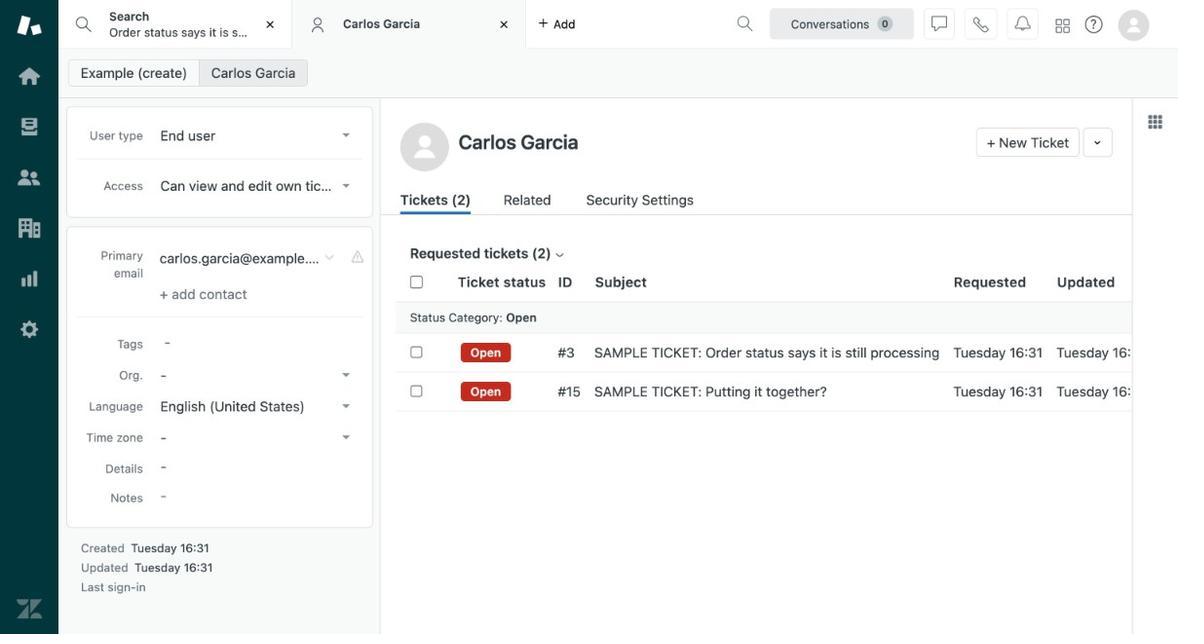 Task type: vqa. For each thing, say whether or not it's contained in the screenshot.
the topmost arrow down image
yes



Task type: locate. For each thing, give the bounding box(es) containing it.
1 close image from the left
[[260, 15, 280, 34]]

1 vertical spatial arrow down image
[[342, 373, 350, 377]]

None checkbox
[[410, 346, 423, 359]]

secondary element
[[58, 53, 1178, 92]]

0 vertical spatial arrow down image
[[342, 133, 350, 137]]

1 vertical spatial arrow down image
[[342, 404, 350, 408]]

arrow down image
[[342, 133, 350, 137], [342, 373, 350, 377]]

1 tab from the left
[[58, 0, 315, 49]]

zendesk support image
[[17, 13, 42, 38]]

1 horizontal spatial close image
[[494, 15, 514, 34]]

0 vertical spatial arrow down image
[[342, 184, 350, 188]]

Select All Tickets checkbox
[[410, 276, 423, 289]]

tabs tab list
[[58, 0, 729, 49]]

1 arrow down image from the top
[[342, 133, 350, 137]]

None checkbox
[[410, 385, 423, 398]]

grid
[[381, 263, 1178, 635]]

main element
[[0, 0, 58, 635]]

notifications image
[[1015, 16, 1031, 32]]

close image
[[260, 15, 280, 34], [494, 15, 514, 34]]

0 horizontal spatial close image
[[260, 15, 280, 34]]

reporting image
[[17, 266, 42, 291]]

2 vertical spatial arrow down image
[[342, 436, 350, 440]]

admin image
[[17, 317, 42, 342]]

None text field
[[453, 128, 968, 157]]

tab
[[58, 0, 315, 49], [292, 0, 526, 49]]

arrow down image
[[342, 184, 350, 188], [342, 404, 350, 408], [342, 436, 350, 440]]



Task type: describe. For each thing, give the bounding box(es) containing it.
3 arrow down image from the top
[[342, 436, 350, 440]]

button displays agent's chat status as invisible. image
[[932, 16, 947, 32]]

views image
[[17, 114, 42, 139]]

2 arrow down image from the top
[[342, 373, 350, 377]]

apps image
[[1148, 114, 1163, 130]]

- field
[[157, 331, 358, 353]]

get help image
[[1085, 16, 1103, 33]]

2 close image from the left
[[494, 15, 514, 34]]

2 arrow down image from the top
[[342, 404, 350, 408]]

zendesk image
[[17, 597, 42, 622]]

organizations image
[[17, 215, 42, 241]]

zendesk products image
[[1056, 19, 1070, 33]]

1 arrow down image from the top
[[342, 184, 350, 188]]

customers image
[[17, 165, 42, 190]]

2 tab from the left
[[292, 0, 526, 49]]

get started image
[[17, 63, 42, 89]]



